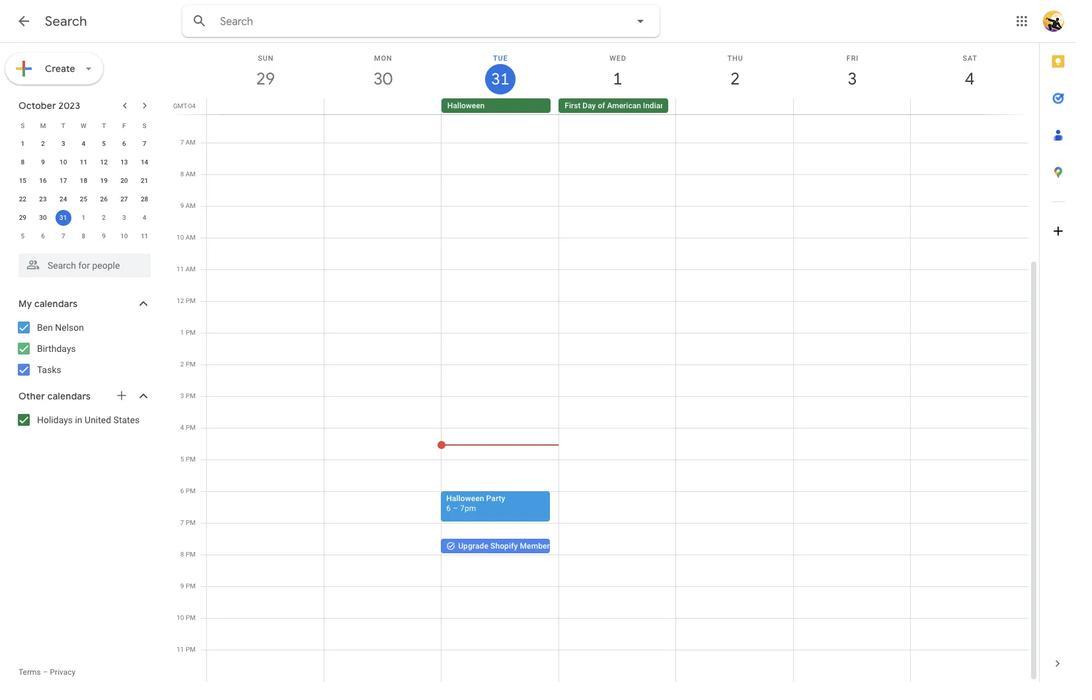 Task type: vqa. For each thing, say whether or not it's contained in the screenshot.


Task type: locate. For each thing, give the bounding box(es) containing it.
row up 25
[[13, 172, 155, 190]]

24 element
[[55, 192, 71, 208]]

9 for 9 pm
[[180, 583, 184, 590]]

12 down 11 am
[[177, 298, 184, 305]]

2 vertical spatial 5
[[180, 456, 184, 463]]

4 link
[[955, 64, 985, 95]]

october 2023 grid
[[13, 116, 155, 246]]

pm down 3 pm
[[186, 424, 196, 432]]

20
[[120, 177, 128, 184]]

1 vertical spatial 29
[[19, 214, 26, 221]]

row group containing 1
[[13, 135, 155, 246]]

2
[[730, 68, 739, 90], [41, 140, 45, 147], [102, 214, 106, 221], [180, 361, 184, 368]]

1 horizontal spatial 29
[[255, 68, 274, 90]]

0 vertical spatial 12
[[100, 159, 108, 166]]

1 vertical spatial 30
[[39, 214, 47, 221]]

american
[[607, 101, 641, 110]]

29 down 22 element
[[19, 214, 26, 221]]

5 up 12 element
[[102, 140, 106, 147]]

pm down 10 pm
[[186, 647, 196, 654]]

upgrade shopify membership!! button
[[441, 540, 601, 554]]

0 horizontal spatial 31
[[60, 214, 67, 221]]

9
[[41, 159, 45, 166], [180, 202, 184, 210], [102, 233, 106, 240], [180, 583, 184, 590]]

pm down "5 pm"
[[186, 488, 196, 495]]

halloween for halloween party 6 – 7pm
[[446, 495, 484, 504]]

am down 8 am
[[186, 202, 196, 210]]

row group
[[13, 135, 155, 246]]

10 up 17
[[60, 159, 67, 166]]

7 up 8 pm
[[180, 520, 184, 527]]

terms link
[[19, 668, 41, 678]]

9 down november 2 element
[[102, 233, 106, 240]]

t left f
[[102, 122, 106, 129]]

11 pm from the top
[[186, 615, 196, 622]]

go back image
[[16, 13, 32, 29]]

10 for november 10 element
[[120, 233, 128, 240]]

6 left 7pm in the bottom of the page
[[446, 504, 451, 514]]

pm for 9 pm
[[186, 583, 196, 590]]

– left 7pm in the bottom of the page
[[453, 504, 458, 514]]

10 down november 3 element
[[120, 233, 128, 240]]

4 down 3 pm
[[180, 424, 184, 432]]

4
[[965, 68, 974, 90], [82, 140, 85, 147], [143, 214, 146, 221], [180, 424, 184, 432]]

21 element
[[137, 173, 152, 189]]

9 for november 9 element
[[102, 233, 106, 240]]

wed 1
[[610, 54, 627, 90]]

1 vertical spatial 12
[[177, 298, 184, 305]]

10 up 11 am
[[177, 234, 184, 241]]

1 link
[[603, 64, 633, 95]]

12 up 19
[[100, 159, 108, 166]]

0 horizontal spatial 30
[[39, 214, 47, 221]]

24
[[60, 196, 67, 203]]

11 for 11 pm
[[177, 647, 184, 654]]

19
[[100, 177, 108, 184]]

1 up "15"
[[21, 140, 25, 147]]

12 for 12
[[100, 159, 108, 166]]

0 horizontal spatial 5
[[21, 233, 25, 240]]

calendars up ben nelson
[[34, 298, 78, 310]]

row down 18 element
[[13, 190, 155, 209]]

5 for 5 pm
[[180, 456, 184, 463]]

3 down fri
[[847, 68, 857, 90]]

6
[[122, 140, 126, 147], [41, 233, 45, 240], [180, 488, 184, 495], [446, 504, 451, 514]]

calendars inside dropdown button
[[47, 391, 91, 403]]

0 vertical spatial halloween
[[448, 101, 485, 110]]

11 down 'november 4' element
[[141, 233, 148, 240]]

am for 10 am
[[186, 234, 196, 241]]

8 pm
[[180, 551, 196, 559]]

halloween for halloween
[[448, 101, 485, 110]]

10 am
[[177, 234, 196, 241]]

10 pm
[[177, 615, 196, 622]]

halloween inside 'button'
[[448, 101, 485, 110]]

pm down the 7 pm
[[186, 551, 196, 559]]

calendars inside "dropdown button"
[[34, 298, 78, 310]]

5 up 6 pm on the bottom of the page
[[180, 456, 184, 463]]

– right terms at the left of page
[[43, 668, 48, 678]]

november 1 element
[[76, 210, 92, 226]]

1 horizontal spatial 5
[[102, 140, 106, 147]]

pm up 2 pm
[[186, 329, 196, 337]]

8 down november 1 element
[[82, 233, 85, 240]]

9 up 10 am
[[180, 202, 184, 210]]

cell down 30 link in the top of the page
[[324, 99, 442, 114]]

29 inside row
[[19, 214, 26, 221]]

nelson
[[55, 323, 84, 333]]

pm up 1 pm
[[186, 298, 196, 305]]

s left 'm'
[[21, 122, 25, 129]]

7pm
[[460, 504, 476, 514]]

w
[[81, 122, 87, 129]]

am
[[186, 139, 196, 146], [186, 171, 196, 178], [186, 202, 196, 210], [186, 234, 196, 241], [186, 266, 196, 273]]

2 inside thu 2
[[730, 68, 739, 90]]

row down november 1 element
[[13, 227, 155, 246]]

halloween party 6 – 7pm
[[446, 495, 506, 514]]

cell
[[207, 99, 324, 114], [324, 99, 442, 114], [676, 99, 793, 114], [793, 99, 911, 114], [911, 99, 1028, 114]]

2 down 'm'
[[41, 140, 45, 147]]

row up november 8 element
[[13, 209, 155, 227]]

s right f
[[143, 122, 147, 129]]

1 vertical spatial –
[[43, 668, 48, 678]]

1 am from the top
[[186, 139, 196, 146]]

1 s from the left
[[21, 122, 25, 129]]

row down 1 link
[[201, 99, 1039, 114]]

9 pm from the top
[[186, 551, 196, 559]]

8 down the 7 pm
[[180, 551, 184, 559]]

row up the 18
[[13, 153, 155, 172]]

cell down 2 link in the top right of the page
[[676, 99, 793, 114]]

9 pm
[[180, 583, 196, 590]]

am for 11 am
[[186, 266, 196, 273]]

sat 4
[[963, 54, 978, 90]]

1 horizontal spatial 30
[[373, 68, 392, 90]]

5 pm
[[180, 456, 196, 463]]

28 element
[[137, 192, 152, 208]]

my calendars list
[[3, 317, 164, 381]]

4 down 28 element
[[143, 214, 146, 221]]

cell down 4 'link'
[[911, 99, 1028, 114]]

2 s from the left
[[143, 122, 147, 129]]

6 down "5 pm"
[[180, 488, 184, 495]]

am for 9 am
[[186, 202, 196, 210]]

3
[[847, 68, 857, 90], [61, 140, 65, 147], [122, 214, 126, 221], [180, 393, 184, 400]]

ben
[[37, 323, 53, 333]]

8 for 8 pm
[[180, 551, 184, 559]]

11 for 11 am
[[177, 266, 184, 273]]

1 inside wed 1
[[612, 68, 622, 90]]

2 am from the top
[[186, 171, 196, 178]]

–
[[453, 504, 458, 514], [43, 668, 48, 678]]

tab list
[[1040, 43, 1076, 646]]

in
[[75, 415, 82, 426]]

30 inside 30 element
[[39, 214, 47, 221]]

party
[[486, 495, 506, 504]]

31 down "24" "element"
[[60, 214, 67, 221]]

pm up 4 pm at left
[[186, 393, 196, 400]]

12 pm
[[177, 298, 196, 305]]

1 cell from the left
[[207, 99, 324, 114]]

2 pm from the top
[[186, 329, 196, 337]]

1 pm from the top
[[186, 298, 196, 305]]

calendars
[[34, 298, 78, 310], [47, 391, 91, 403]]

row containing halloween
[[201, 99, 1039, 114]]

10 inside 'element'
[[60, 159, 67, 166]]

row down 2023
[[13, 116, 155, 135]]

cell down '3' link
[[793, 99, 911, 114]]

7 up 8 am
[[180, 139, 184, 146]]

8 up "15"
[[21, 159, 25, 166]]

pm for 12 pm
[[186, 298, 196, 305]]

5 down 29 element
[[21, 233, 25, 240]]

31 cell
[[53, 209, 73, 227]]

1 horizontal spatial t
[[102, 122, 106, 129]]

3 am from the top
[[186, 202, 196, 210]]

am up 9 am
[[186, 171, 196, 178]]

9 up 10 pm
[[180, 583, 184, 590]]

3 pm from the top
[[186, 361, 196, 368]]

11 down 10 am
[[177, 266, 184, 273]]

pm down 8 pm
[[186, 583, 196, 590]]

november 2 element
[[96, 210, 112, 226]]

states
[[113, 415, 140, 426]]

12 inside october 2023 grid
[[100, 159, 108, 166]]

cell down 29 link
[[207, 99, 324, 114]]

search heading
[[45, 13, 87, 30]]

26 element
[[96, 192, 112, 208]]

4 am from the top
[[186, 234, 196, 241]]

0 horizontal spatial s
[[21, 122, 25, 129]]

2 horizontal spatial 5
[[180, 456, 184, 463]]

thu
[[728, 54, 744, 63]]

pm down 9 pm
[[186, 615, 196, 622]]

4 down sat
[[965, 68, 974, 90]]

november 8 element
[[76, 229, 92, 245]]

mon 30
[[373, 54, 392, 90]]

15 element
[[15, 173, 31, 189]]

5 pm from the top
[[186, 424, 196, 432]]

am up the 12 pm
[[186, 266, 196, 273]]

row containing 29
[[13, 209, 155, 227]]

1 horizontal spatial 31
[[491, 69, 509, 90]]

row containing s
[[13, 116, 155, 135]]

None search field
[[182, 5, 660, 37]]

31 inside grid
[[491, 69, 509, 90]]

am up 8 am
[[186, 139, 196, 146]]

search
[[45, 13, 87, 30]]

1 vertical spatial halloween
[[446, 495, 484, 504]]

halloween
[[448, 101, 485, 110], [446, 495, 484, 504]]

2 down thu
[[730, 68, 739, 90]]

11 for 11 element
[[80, 159, 87, 166]]

2 down the 26 element
[[102, 214, 106, 221]]

calendars up the in
[[47, 391, 91, 403]]

29 down sun on the left of page
[[255, 68, 274, 90]]

23
[[39, 196, 47, 203]]

row inside grid
[[201, 99, 1039, 114]]

22
[[19, 196, 26, 203]]

31 down the tue
[[491, 69, 509, 90]]

halloween inside 'halloween party 6 – 7pm'
[[446, 495, 484, 504]]

18 element
[[76, 173, 92, 189]]

row down w
[[13, 135, 155, 153]]

pm for 2 pm
[[186, 361, 196, 368]]

5 inside grid
[[180, 456, 184, 463]]

1 horizontal spatial –
[[453, 504, 458, 514]]

wed
[[610, 54, 627, 63]]

16
[[39, 177, 47, 184]]

tasks
[[37, 365, 61, 376]]

30 down 23 element at top
[[39, 214, 47, 221]]

27
[[120, 196, 128, 203]]

1
[[612, 68, 622, 90], [21, 140, 25, 147], [82, 214, 85, 221], [180, 329, 184, 337]]

pm for 11 pm
[[186, 647, 196, 654]]

11 up the 18
[[80, 159, 87, 166]]

halloween button
[[442, 99, 551, 113]]

0 vertical spatial 30
[[373, 68, 392, 90]]

6 down f
[[122, 140, 126, 147]]

holidays in united states
[[37, 415, 140, 426]]

11
[[80, 159, 87, 166], [141, 233, 148, 240], [177, 266, 184, 273], [177, 647, 184, 654]]

27 element
[[116, 192, 132, 208]]

month
[[699, 101, 722, 110]]

0 vertical spatial 5
[[102, 140, 106, 147]]

pm up 8 pm
[[186, 520, 196, 527]]

1 vertical spatial 5
[[21, 233, 25, 240]]

5
[[102, 140, 106, 147], [21, 233, 25, 240], [180, 456, 184, 463]]

0 vertical spatial calendars
[[34, 298, 78, 310]]

2 down 1 pm
[[180, 361, 184, 368]]

0 vertical spatial –
[[453, 504, 458, 514]]

19 element
[[96, 173, 112, 189]]

30
[[373, 68, 392, 90], [39, 214, 47, 221]]

13 element
[[116, 155, 132, 171]]

0 horizontal spatial t
[[61, 122, 65, 129]]

12 pm from the top
[[186, 647, 196, 654]]

7 for november 7 element
[[61, 233, 65, 240]]

1 horizontal spatial s
[[143, 122, 147, 129]]

31
[[491, 69, 509, 90], [60, 214, 67, 221]]

10 element
[[55, 155, 71, 171]]

6 down 30 element
[[41, 233, 45, 240]]

3 up 4 pm at left
[[180, 393, 184, 400]]

None search field
[[0, 249, 164, 278]]

11 down 10 pm
[[177, 647, 184, 654]]

t left w
[[61, 122, 65, 129]]

10 pm from the top
[[186, 583, 196, 590]]

8 pm from the top
[[186, 520, 196, 527]]

16 element
[[35, 173, 51, 189]]

1 horizontal spatial 12
[[177, 298, 184, 305]]

of
[[598, 101, 605, 110]]

8 up 9 am
[[180, 171, 184, 178]]

0 horizontal spatial 12
[[100, 159, 108, 166]]

1 down the wed
[[612, 68, 622, 90]]

1 vertical spatial calendars
[[47, 391, 91, 403]]

11 am
[[177, 266, 196, 273]]

8
[[21, 159, 25, 166], [180, 171, 184, 178], [82, 233, 85, 240], [180, 551, 184, 559]]

row containing 8
[[13, 153, 155, 172]]

pm down 1 pm
[[186, 361, 196, 368]]

6 pm from the top
[[186, 456, 196, 463]]

heritage
[[667, 101, 697, 110]]

calendars for my calendars
[[34, 298, 78, 310]]

1 vertical spatial 31
[[60, 214, 67, 221]]

3 up "10" 'element'
[[61, 140, 65, 147]]

7 pm from the top
[[186, 488, 196, 495]]

search options image
[[627, 8, 654, 34]]

4 down w
[[82, 140, 85, 147]]

privacy
[[50, 668, 76, 678]]

4 pm from the top
[[186, 393, 196, 400]]

7 down 31, today element
[[61, 233, 65, 240]]

10 up 11 pm
[[177, 615, 184, 622]]

0 horizontal spatial 29
[[19, 214, 26, 221]]

am down 9 am
[[186, 234, 196, 241]]

10 for 10 am
[[177, 234, 184, 241]]

row
[[201, 99, 1039, 114], [13, 116, 155, 135], [13, 135, 155, 153], [13, 153, 155, 172], [13, 172, 155, 190], [13, 190, 155, 209], [13, 209, 155, 227], [13, 227, 155, 246]]

20 element
[[116, 173, 132, 189]]

0 vertical spatial 31
[[491, 69, 509, 90]]

30 down mon
[[373, 68, 392, 90]]

grid
[[169, 43, 1039, 683]]

gmt-
[[173, 102, 188, 110]]

pm up 6 pm on the bottom of the page
[[186, 456, 196, 463]]

5 am from the top
[[186, 266, 196, 273]]

7
[[180, 139, 184, 146], [143, 140, 146, 147], [61, 233, 65, 240], [180, 520, 184, 527]]

– inside 'halloween party 6 – 7pm'
[[453, 504, 458, 514]]

30 link
[[368, 64, 398, 95]]

am for 7 am
[[186, 139, 196, 146]]

0 horizontal spatial –
[[43, 668, 48, 678]]

0 vertical spatial 29
[[255, 68, 274, 90]]



Task type: describe. For each thing, give the bounding box(es) containing it.
november 4 element
[[137, 210, 152, 226]]

7 for 7 am
[[180, 139, 184, 146]]

10 for "10" 'element'
[[60, 159, 67, 166]]

pm for 8 pm
[[186, 551, 196, 559]]

october
[[19, 100, 56, 112]]

4 inside 'november 4' element
[[143, 214, 146, 221]]

privacy link
[[50, 668, 76, 678]]

2 cell from the left
[[324, 99, 442, 114]]

2 pm
[[180, 361, 196, 368]]

november 7 element
[[55, 229, 71, 245]]

november 5 element
[[15, 229, 31, 245]]

25
[[80, 196, 87, 203]]

7 for 7 pm
[[180, 520, 184, 527]]

26
[[100, 196, 108, 203]]

sun
[[258, 54, 274, 63]]

1 t from the left
[[61, 122, 65, 129]]

grid containing 29
[[169, 43, 1039, 683]]

sat
[[963, 54, 978, 63]]

3 link
[[837, 64, 868, 95]]

3 down 27 element at the left of page
[[122, 214, 126, 221]]

row containing 1
[[13, 135, 155, 153]]

gmt-04
[[173, 102, 196, 110]]

other calendars
[[19, 391, 91, 403]]

12 for 12 pm
[[177, 298, 184, 305]]

6 pm
[[180, 488, 196, 495]]

mon
[[374, 54, 392, 63]]

21
[[141, 177, 148, 184]]

m
[[40, 122, 46, 129]]

add other calendars image
[[115, 389, 128, 403]]

upgrade shopify membership!!
[[458, 542, 570, 551]]

04
[[188, 102, 196, 110]]

pm for 1 pm
[[186, 329, 196, 337]]

28
[[141, 196, 148, 203]]

my calendars button
[[3, 294, 164, 315]]

17 element
[[55, 173, 71, 189]]

f
[[122, 122, 126, 129]]

8 for november 8 element
[[82, 233, 85, 240]]

31 link
[[485, 64, 516, 95]]

terms
[[19, 668, 41, 678]]

fri 3
[[847, 54, 859, 90]]

4 cell from the left
[[793, 99, 911, 114]]

8 am
[[180, 171, 196, 178]]

am for 8 am
[[186, 171, 196, 178]]

other calendars button
[[3, 386, 164, 407]]

29 element
[[15, 210, 31, 226]]

23 element
[[35, 192, 51, 208]]

6 inside 'halloween party 6 – 7pm'
[[446, 504, 451, 514]]

10 for 10 pm
[[177, 615, 184, 622]]

pm for 7 pm
[[186, 520, 196, 527]]

Search for people text field
[[26, 254, 143, 278]]

11 for november 11 element
[[141, 233, 148, 240]]

9 for 9 am
[[180, 202, 184, 210]]

1 pm
[[180, 329, 196, 337]]

pm for 6 pm
[[186, 488, 196, 495]]

november 11 element
[[137, 229, 152, 245]]

first day of american indian heritage month button
[[559, 99, 722, 113]]

30 element
[[35, 210, 51, 226]]

membership!!
[[520, 542, 570, 551]]

9 up 16
[[41, 159, 45, 166]]

4 pm
[[180, 424, 196, 432]]

october 2023
[[19, 100, 80, 112]]

fri
[[847, 54, 859, 63]]

row containing 22
[[13, 190, 155, 209]]

22 element
[[15, 192, 31, 208]]

tue
[[493, 54, 508, 63]]

terms – privacy
[[19, 668, 76, 678]]

tue 31
[[491, 54, 509, 90]]

thu 2
[[728, 54, 744, 90]]

create button
[[5, 53, 103, 85]]

day
[[583, 101, 596, 110]]

pm for 3 pm
[[186, 393, 196, 400]]

birthdays
[[37, 344, 76, 354]]

7 pm
[[180, 520, 196, 527]]

11 element
[[76, 155, 92, 171]]

7 am
[[180, 139, 196, 146]]

4 inside 'sat 4'
[[965, 68, 974, 90]]

7 up 14 at the top left
[[143, 140, 146, 147]]

30 inside mon 30
[[373, 68, 392, 90]]

12 element
[[96, 155, 112, 171]]

3 cell from the left
[[676, 99, 793, 114]]

first day of american indian heritage month
[[565, 101, 722, 110]]

8 for 8 am
[[180, 171, 184, 178]]

pm for 5 pm
[[186, 456, 196, 463]]

my
[[19, 298, 32, 310]]

1 down 25 element
[[82, 214, 85, 221]]

14
[[141, 159, 148, 166]]

11 pm
[[177, 647, 196, 654]]

sun 29
[[255, 54, 274, 90]]

search image
[[186, 8, 213, 34]]

2023
[[58, 100, 80, 112]]

my calendars
[[19, 298, 78, 310]]

pm for 10 pm
[[186, 615, 196, 622]]

5 for november 5 element
[[21, 233, 25, 240]]

november 10 element
[[116, 229, 132, 245]]

5 cell from the left
[[911, 99, 1028, 114]]

25 element
[[76, 192, 92, 208]]

2 t from the left
[[102, 122, 106, 129]]

shopify
[[491, 542, 518, 551]]

13
[[120, 159, 128, 166]]

29 inside grid
[[255, 68, 274, 90]]

row containing 15
[[13, 172, 155, 190]]

17
[[60, 177, 67, 184]]

first
[[565, 101, 581, 110]]

indian
[[643, 101, 665, 110]]

3 inside fri 3
[[847, 68, 857, 90]]

november 6 element
[[35, 229, 51, 245]]

united
[[85, 415, 111, 426]]

holidays
[[37, 415, 73, 426]]

9 am
[[180, 202, 196, 210]]

november 9 element
[[96, 229, 112, 245]]

2 link
[[720, 64, 750, 95]]

other
[[19, 391, 45, 403]]

pm for 4 pm
[[186, 424, 196, 432]]

row containing 5
[[13, 227, 155, 246]]

15
[[19, 177, 26, 184]]

18
[[80, 177, 87, 184]]

29 link
[[250, 64, 281, 95]]

november 3 element
[[116, 210, 132, 226]]

14 element
[[137, 155, 152, 171]]

Search text field
[[220, 15, 596, 28]]

ben nelson
[[37, 323, 84, 333]]

create
[[45, 63, 75, 75]]

1 down the 12 pm
[[180, 329, 184, 337]]

31, today element
[[55, 210, 71, 226]]

31 inside 31, today element
[[60, 214, 67, 221]]

calendars for other calendars
[[47, 391, 91, 403]]

3 pm
[[180, 393, 196, 400]]



